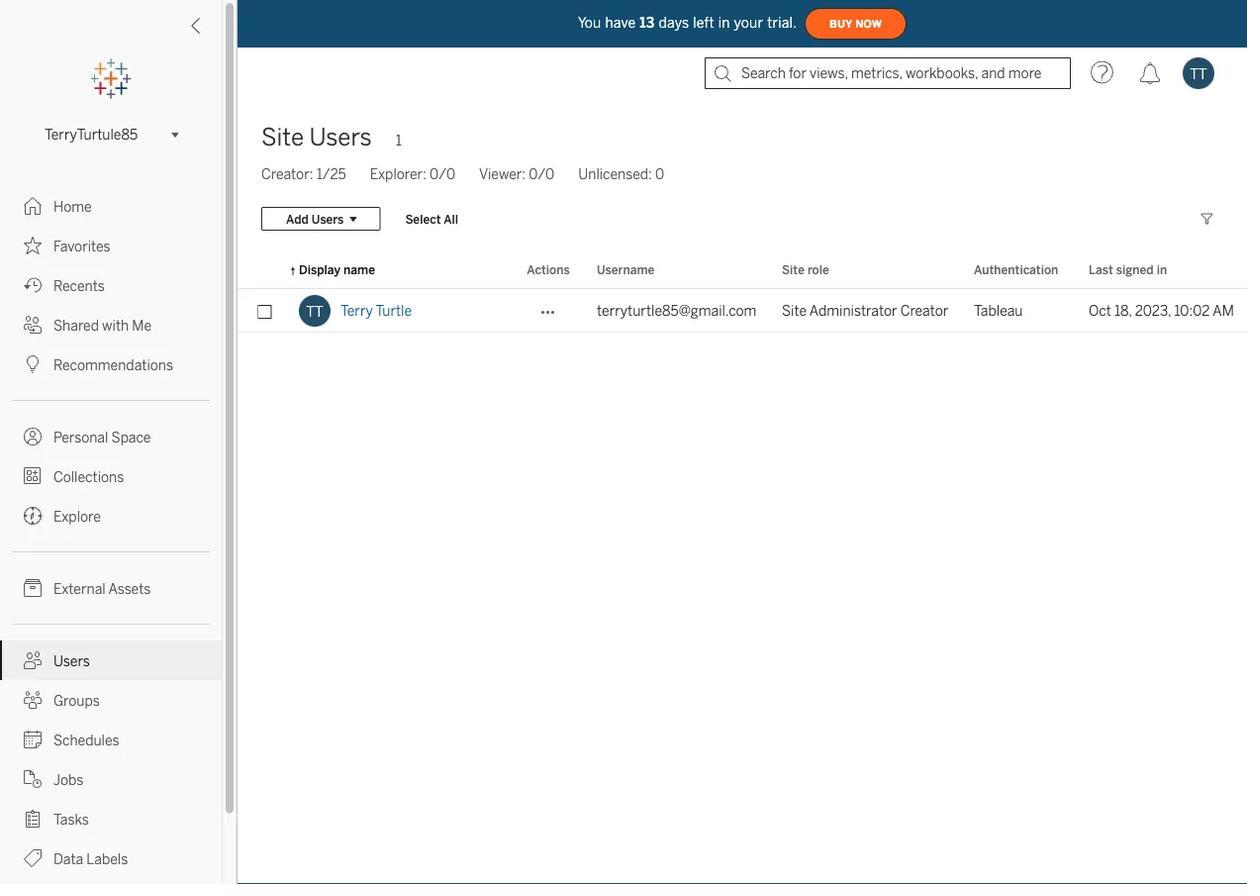 Task type: describe. For each thing, give the bounding box(es) containing it.
recents link
[[0, 265, 222, 305]]

oct 18, 2023, 10:02 am
[[1089, 302, 1235, 319]]

collections
[[53, 469, 124, 485]]

2023,
[[1135, 302, 1172, 319]]

jobs link
[[0, 759, 222, 799]]

terryturtule85
[[45, 126, 138, 143]]

site for site role
[[782, 262, 805, 277]]

groups link
[[0, 680, 222, 720]]

administrator
[[810, 302, 898, 319]]

select
[[405, 212, 441, 226]]

grid containing terry turtle
[[238, 251, 1248, 884]]

explorer:
[[370, 166, 427, 182]]

select all button
[[392, 207, 471, 231]]

viewer: 0/0
[[479, 166, 555, 182]]

personal
[[53, 429, 108, 446]]

0/0 for explorer: 0/0
[[430, 166, 456, 182]]

personal space
[[53, 429, 151, 446]]

all
[[444, 212, 458, 226]]

recommendations
[[53, 357, 173, 373]]

external assets link
[[0, 568, 222, 608]]

schedules link
[[0, 720, 222, 759]]

buy
[[830, 18, 853, 30]]

1
[[396, 133, 402, 149]]

unlicensed:
[[578, 166, 652, 182]]

home
[[53, 199, 92, 215]]

authentication
[[974, 262, 1059, 277]]

select all
[[405, 212, 458, 226]]

tasks link
[[0, 799, 222, 839]]

left
[[693, 15, 715, 31]]

external assets
[[53, 581, 151, 597]]

0/0 for viewer: 0/0
[[529, 166, 555, 182]]

schedules
[[53, 732, 119, 749]]

am
[[1213, 302, 1235, 319]]

display name
[[299, 262, 375, 277]]

me
[[132, 317, 152, 334]]

users inside users link
[[53, 653, 90, 669]]

favorites link
[[0, 226, 222, 265]]

creator:
[[261, 166, 313, 182]]

shared with me link
[[0, 305, 222, 345]]

terry
[[341, 302, 373, 319]]

tableau
[[974, 302, 1023, 319]]

users for add users
[[312, 212, 344, 226]]

have
[[605, 15, 636, 31]]

users link
[[0, 641, 222, 680]]

assets
[[108, 581, 151, 597]]

terryturtle85@gmail.com
[[597, 302, 757, 319]]

with
[[102, 317, 129, 334]]

data labels link
[[0, 839, 222, 878]]

jobs
[[53, 772, 83, 788]]

1/25
[[316, 166, 346, 182]]

collections link
[[0, 456, 222, 496]]

last
[[1089, 262, 1114, 277]]

shared
[[53, 317, 99, 334]]

your
[[734, 15, 764, 31]]

you have 13 days left in your trial.
[[578, 15, 797, 31]]

role
[[808, 262, 830, 277]]

days
[[659, 15, 689, 31]]

unlicensed: 0
[[578, 166, 665, 182]]

add users
[[286, 212, 344, 226]]

terryturtule85 button
[[37, 123, 185, 147]]

add users button
[[261, 207, 381, 231]]

space
[[111, 429, 151, 446]]

buy now
[[830, 18, 882, 30]]



Task type: vqa. For each thing, say whether or not it's contained in the screenshot.
rightmost 25 minutes ago
no



Task type: locate. For each thing, give the bounding box(es) containing it.
1 horizontal spatial in
[[1157, 262, 1168, 277]]

site left role
[[782, 262, 805, 277]]

labels
[[86, 851, 128, 867]]

recommendations link
[[0, 345, 222, 384]]

grid
[[238, 251, 1248, 884]]

users inside add users dropdown button
[[312, 212, 344, 226]]

oct
[[1089, 302, 1112, 319]]

site up creator:
[[261, 123, 304, 151]]

2 0/0 from the left
[[529, 166, 555, 182]]

actions
[[527, 262, 570, 277]]

row containing terry turtle
[[238, 289, 1248, 333]]

creator: 1/25
[[261, 166, 346, 182]]

site
[[261, 123, 304, 151], [782, 262, 805, 277], [782, 302, 807, 319]]

terry turtle
[[341, 302, 412, 319]]

site for site users
[[261, 123, 304, 151]]

users up 1/25
[[309, 123, 372, 151]]

explore link
[[0, 496, 222, 536]]

turtle
[[376, 302, 412, 319]]

you
[[578, 15, 601, 31]]

0/0 right 'viewer:'
[[529, 166, 555, 182]]

0 horizontal spatial 0/0
[[430, 166, 456, 182]]

users right 'add'
[[312, 212, 344, 226]]

site users
[[261, 123, 372, 151]]

0
[[656, 166, 665, 182]]

navigation panel element
[[0, 59, 222, 884]]

username
[[597, 262, 655, 277]]

site down site role
[[782, 302, 807, 319]]

1 vertical spatial site
[[782, 262, 805, 277]]

site role
[[782, 262, 830, 277]]

site administrator creator
[[782, 302, 949, 319]]

0/0
[[430, 166, 456, 182], [529, 166, 555, 182]]

2 vertical spatial users
[[53, 653, 90, 669]]

recents
[[53, 278, 105, 294]]

Search for views, metrics, workbooks, and more text field
[[705, 57, 1071, 89]]

in inside grid
[[1157, 262, 1168, 277]]

users up groups
[[53, 653, 90, 669]]

trial.
[[767, 15, 797, 31]]

creator
[[901, 302, 949, 319]]

10:02
[[1175, 302, 1210, 319]]

favorites
[[53, 238, 111, 254]]

explorer: 0/0
[[370, 166, 456, 182]]

add
[[286, 212, 309, 226]]

1 vertical spatial in
[[1157, 262, 1168, 277]]

2 vertical spatial site
[[782, 302, 807, 319]]

personal space link
[[0, 417, 222, 456]]

0 vertical spatial in
[[719, 15, 730, 31]]

site for site administrator creator
[[782, 302, 807, 319]]

last signed in
[[1089, 262, 1168, 277]]

tasks
[[53, 811, 89, 828]]

1 horizontal spatial 0/0
[[529, 166, 555, 182]]

users
[[309, 123, 372, 151], [312, 212, 344, 226], [53, 653, 90, 669]]

main navigation. press the up and down arrow keys to access links. element
[[0, 186, 222, 884]]

now
[[856, 18, 882, 30]]

data labels
[[53, 851, 128, 867]]

viewer:
[[479, 166, 526, 182]]

buy now button
[[805, 8, 907, 40]]

explore
[[53, 508, 101, 525]]

in right signed
[[1157, 262, 1168, 277]]

home link
[[0, 186, 222, 226]]

0 vertical spatial users
[[309, 123, 372, 151]]

18,
[[1115, 302, 1132, 319]]

terry turtle link
[[341, 289, 412, 333]]

row
[[238, 289, 1248, 333]]

external
[[53, 581, 106, 597]]

display
[[299, 262, 341, 277]]

users for site users
[[309, 123, 372, 151]]

in right left
[[719, 15, 730, 31]]

1 0/0 from the left
[[430, 166, 456, 182]]

data
[[53, 851, 83, 867]]

name
[[344, 262, 375, 277]]

0 vertical spatial site
[[261, 123, 304, 151]]

0/0 right the explorer: at the top of the page
[[430, 166, 456, 182]]

shared with me
[[53, 317, 152, 334]]

in
[[719, 15, 730, 31], [1157, 262, 1168, 277]]

signed
[[1117, 262, 1154, 277]]

site inside row
[[782, 302, 807, 319]]

0 horizontal spatial in
[[719, 15, 730, 31]]

groups
[[53, 693, 100, 709]]

13
[[640, 15, 655, 31]]

1 vertical spatial users
[[312, 212, 344, 226]]



